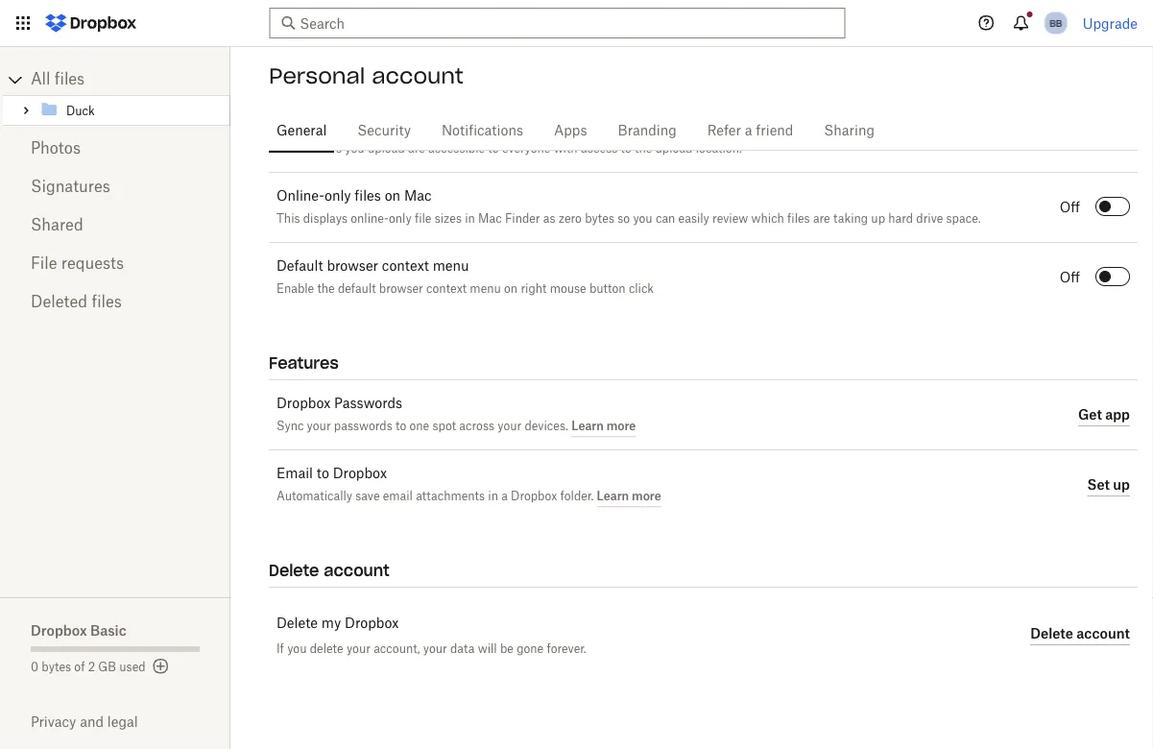 Task type: vqa. For each thing, say whether or not it's contained in the screenshot.
Delete
yes



Task type: describe. For each thing, give the bounding box(es) containing it.
friend
[[756, 124, 794, 137]]

notifications tab
[[434, 108, 531, 154]]

1 vertical spatial bytes
[[42, 662, 71, 673]]

1 vertical spatial are
[[814, 214, 831, 225]]

get more space image
[[150, 655, 173, 678]]

dropbox inside automatically save email attachments in a dropbox folder. learn more
[[511, 491, 558, 502]]

files up online- on the top left of page
[[355, 190, 381, 203]]

security tab
[[350, 108, 419, 154]]

upgrade link
[[1083, 15, 1138, 31]]

taking
[[834, 214, 869, 225]]

be
[[500, 641, 514, 656]]

Search text field
[[300, 12, 810, 34]]

delete inside button
[[1031, 625, 1074, 642]]

forever.
[[547, 641, 587, 656]]

to down notifications at the top left of the page
[[488, 144, 499, 155]]

enable the default browser context menu on right mouse button click
[[277, 284, 654, 295]]

1 horizontal spatial mac
[[479, 214, 502, 225]]

get app button
[[1079, 403, 1131, 427]]

email
[[277, 467, 313, 480]]

delete account button
[[1031, 623, 1131, 646]]

your right delete
[[347, 641, 371, 656]]

2 horizontal spatial you
[[633, 214, 653, 225]]

deleted
[[31, 295, 87, 310]]

learn more button for set up
[[597, 484, 662, 507]]

1 vertical spatial account
[[324, 561, 390, 580]]

sharing
[[825, 124, 875, 137]]

to left folder
[[374, 120, 386, 133]]

0 horizontal spatial the
[[317, 284, 335, 295]]

sync your passwords to one spot across your devices. learn more
[[277, 418, 636, 433]]

1 upload from the left
[[368, 144, 405, 155]]

set
[[1088, 476, 1110, 493]]

up inside button
[[1114, 476, 1131, 493]]

gone
[[517, 641, 544, 656]]

spot
[[433, 421, 456, 432]]

automatically
[[277, 491, 353, 502]]

email
[[383, 491, 413, 502]]

to up automatically
[[317, 467, 329, 480]]

in inside automatically save email attachments in a dropbox folder. learn more
[[488, 491, 499, 502]]

files right "which"
[[788, 214, 810, 225]]

1 vertical spatial browser
[[379, 284, 423, 295]]

right
[[521, 284, 547, 295]]

with
[[554, 144, 578, 155]]

0 vertical spatial browser
[[327, 260, 379, 273]]

legal
[[107, 714, 138, 730]]

can
[[656, 214, 676, 225]]

upgrade
[[1083, 15, 1138, 31]]

save
[[356, 491, 380, 502]]

across
[[460, 421, 495, 432]]

of
[[74, 662, 85, 673]]

email to dropbox
[[277, 467, 387, 480]]

gb
[[98, 662, 116, 673]]

this
[[277, 214, 300, 225]]

privacy and legal
[[31, 714, 138, 730]]

file
[[31, 257, 57, 272]]

signatures
[[31, 180, 110, 195]]

2 vertical spatial you
[[287, 641, 307, 656]]

passwords
[[334, 421, 393, 432]]

0 vertical spatial more
[[607, 418, 636, 433]]

0 horizontal spatial are
[[408, 144, 425, 155]]

all files
[[31, 72, 85, 87]]

default for default browser context menu
[[277, 260, 323, 273]]

general tab
[[269, 108, 335, 154]]

dropbox passwords
[[277, 397, 403, 410]]

online-
[[277, 190, 325, 203]]

signatures link
[[31, 168, 200, 207]]

duck link
[[39, 99, 227, 122]]

click
[[629, 284, 654, 295]]

requests
[[61, 257, 124, 272]]

file requests
[[31, 257, 124, 272]]

data
[[451, 641, 475, 656]]

sizes
[[435, 214, 462, 225]]

1 vertical spatial context
[[427, 284, 467, 295]]

easily
[[679, 214, 710, 225]]

branding tab
[[611, 108, 685, 154]]

folders
[[305, 144, 342, 155]]

review
[[713, 214, 749, 225]]

0 vertical spatial up
[[872, 214, 886, 225]]

0 vertical spatial account
[[372, 62, 464, 89]]

0 vertical spatial context
[[382, 260, 429, 273]]

refer a friend tab
[[700, 108, 802, 154]]

finder
[[505, 214, 540, 225]]

account,
[[374, 641, 420, 656]]

set up
[[1088, 476, 1131, 493]]

photos link
[[31, 130, 200, 168]]

deleted files
[[31, 295, 122, 310]]

0 bytes of 2 gb used
[[31, 662, 146, 673]]

personal
[[269, 62, 365, 89]]

bb button
[[1041, 8, 1072, 38]]

0 vertical spatial only
[[325, 190, 351, 203]]

button
[[590, 284, 626, 295]]

space.
[[947, 214, 981, 225]]

general
[[277, 124, 327, 137]]

files inside deleted files link
[[92, 295, 122, 310]]

0 vertical spatial the
[[635, 144, 653, 155]]

all files tree
[[3, 64, 231, 126]]

privacy and legal link
[[31, 714, 231, 730]]

1 horizontal spatial access
[[581, 144, 618, 155]]

automatically save email attachments in a dropbox folder. learn more
[[277, 488, 662, 503]]

attachments
[[416, 491, 485, 502]]

one
[[410, 421, 430, 432]]

uploads
[[430, 120, 481, 133]]



Task type: locate. For each thing, give the bounding box(es) containing it.
bytes left 'so'
[[585, 214, 615, 225]]

are
[[408, 144, 425, 155], [814, 214, 831, 225]]

0 vertical spatial access
[[327, 120, 370, 133]]

0 vertical spatial on
[[385, 190, 401, 203]]

0 horizontal spatial you
[[287, 641, 307, 656]]

1 vertical spatial a
[[502, 491, 508, 502]]

default
[[277, 120, 323, 133], [277, 260, 323, 273]]

2 upload from the left
[[656, 144, 693, 155]]

1 horizontal spatial bytes
[[585, 214, 615, 225]]

refer
[[708, 124, 742, 137]]

new folders you upload are accessible to everyone with access to the upload location.
[[277, 144, 742, 155]]

off for online-only files on mac
[[1060, 201, 1081, 214]]

learn more button right devices.
[[572, 414, 636, 437]]

get app
[[1079, 406, 1131, 423]]

0 vertical spatial are
[[408, 144, 425, 155]]

only up displays
[[325, 190, 351, 203]]

in right sizes
[[465, 214, 475, 225]]

file requests link
[[31, 245, 200, 283]]

0 vertical spatial mac
[[404, 190, 432, 203]]

more right devices.
[[607, 418, 636, 433]]

are down folder
[[408, 144, 425, 155]]

you right if
[[287, 641, 307, 656]]

shared
[[31, 218, 83, 233]]

to inside sync your passwords to one spot across your devices. learn more
[[396, 421, 407, 432]]

upload down branding at the right top of the page
[[656, 144, 693, 155]]

up right set
[[1114, 476, 1131, 493]]

features
[[269, 353, 339, 373]]

on
[[385, 190, 401, 203], [504, 284, 518, 295]]

1 default from the top
[[277, 120, 323, 133]]

0
[[31, 662, 38, 673]]

learn more button right folder.
[[597, 484, 662, 507]]

2 off from the top
[[1060, 271, 1081, 284]]

only
[[325, 190, 351, 203], [389, 214, 412, 225]]

more
[[607, 418, 636, 433], [632, 488, 662, 503]]

1 vertical spatial delete account
[[1031, 625, 1131, 642]]

to
[[374, 120, 386, 133], [488, 144, 499, 155], [621, 144, 632, 155], [396, 421, 407, 432], [317, 467, 329, 480]]

1 horizontal spatial in
[[488, 491, 499, 502]]

0 vertical spatial learn
[[572, 418, 604, 433]]

and
[[80, 714, 104, 730]]

1 vertical spatial the
[[317, 284, 335, 295]]

are left 'taking'
[[814, 214, 831, 225]]

so
[[618, 214, 630, 225]]

1 horizontal spatial a
[[745, 124, 753, 137]]

default up new
[[277, 120, 323, 133]]

your right "sync"
[[307, 421, 331, 432]]

1 horizontal spatial upload
[[656, 144, 693, 155]]

default for default access to folder uploads
[[277, 120, 323, 133]]

0 horizontal spatial in
[[465, 214, 475, 225]]

a inside 'refer a friend' tab
[[745, 124, 753, 137]]

0 vertical spatial delete account
[[269, 561, 390, 580]]

refer a friend
[[708, 124, 794, 137]]

a inside automatically save email attachments in a dropbox folder. learn more
[[502, 491, 508, 502]]

0 horizontal spatial menu
[[433, 260, 469, 273]]

2
[[88, 662, 95, 673]]

learn more button
[[572, 414, 636, 437], [597, 484, 662, 507]]

0 vertical spatial in
[[465, 214, 475, 225]]

delete
[[269, 561, 319, 580], [277, 617, 318, 630], [1031, 625, 1074, 642]]

everyone
[[502, 144, 551, 155]]

dropbox logo - go to the homepage image
[[38, 8, 143, 38]]

only left file
[[389, 214, 412, 225]]

bb
[[1050, 17, 1063, 29]]

0 horizontal spatial delete account
[[269, 561, 390, 580]]

photos
[[31, 141, 81, 157]]

all files link
[[31, 64, 231, 95]]

all
[[31, 72, 50, 87]]

on left right
[[504, 284, 518, 295]]

1 horizontal spatial menu
[[470, 284, 501, 295]]

my
[[322, 617, 341, 630]]

mac up file
[[404, 190, 432, 203]]

in
[[465, 214, 475, 225], [488, 491, 499, 502]]

access
[[327, 120, 370, 133], [581, 144, 618, 155]]

access up folders at the top
[[327, 120, 370, 133]]

1 vertical spatial learn
[[597, 488, 629, 503]]

to down branding at the right top of the page
[[621, 144, 632, 155]]

1 vertical spatial only
[[389, 214, 412, 225]]

1 horizontal spatial are
[[814, 214, 831, 225]]

the
[[635, 144, 653, 155], [317, 284, 335, 295]]

1 vertical spatial up
[[1114, 476, 1131, 493]]

0 vertical spatial off
[[1060, 201, 1081, 214]]

1 vertical spatial mac
[[479, 214, 502, 225]]

1 horizontal spatial the
[[635, 144, 653, 155]]

1 off from the top
[[1060, 201, 1081, 214]]

menu left right
[[470, 284, 501, 295]]

1 vertical spatial more
[[632, 488, 662, 503]]

files down file requests link
[[92, 295, 122, 310]]

global header element
[[0, 0, 1154, 47]]

get
[[1079, 406, 1103, 423]]

2 vertical spatial account
[[1077, 625, 1131, 642]]

you right 'so'
[[633, 214, 653, 225]]

learn more button for get app
[[572, 414, 636, 437]]

1 horizontal spatial only
[[389, 214, 412, 225]]

0 horizontal spatial on
[[385, 190, 401, 203]]

learn right devices.
[[572, 418, 604, 433]]

a right attachments
[[502, 491, 508, 502]]

0 horizontal spatial access
[[327, 120, 370, 133]]

2 default from the top
[[277, 260, 323, 273]]

mouse
[[550, 284, 587, 295]]

1 vertical spatial default
[[277, 260, 323, 273]]

security
[[358, 124, 411, 137]]

as
[[544, 214, 556, 225]]

1 vertical spatial in
[[488, 491, 499, 502]]

1 vertical spatial you
[[633, 214, 653, 225]]

new
[[277, 144, 302, 155]]

dropbox
[[277, 397, 331, 410], [333, 467, 387, 480], [511, 491, 558, 502], [345, 617, 399, 630], [31, 622, 87, 638]]

off for default browser context menu
[[1060, 271, 1081, 284]]

displays
[[303, 214, 348, 225]]

1 horizontal spatial up
[[1114, 476, 1131, 493]]

0 horizontal spatial a
[[502, 491, 508, 502]]

the down branding at the right top of the page
[[635, 144, 653, 155]]

enable
[[277, 284, 314, 295]]

tab list containing general
[[269, 105, 1138, 154]]

context down file
[[382, 260, 429, 273]]

1 vertical spatial on
[[504, 284, 518, 295]]

default up enable
[[277, 260, 323, 273]]

menu up enable the default browser context menu on right mouse button click
[[433, 260, 469, 273]]

mac left the finder
[[479, 214, 502, 225]]

1 horizontal spatial delete account
[[1031, 625, 1131, 642]]

dropbox up the account,
[[345, 617, 399, 630]]

context down sizes
[[427, 284, 467, 295]]

on up online- on the top left of page
[[385, 190, 401, 203]]

a right refer
[[745, 124, 753, 137]]

basic
[[90, 622, 127, 638]]

browser up default
[[327, 260, 379, 273]]

deleted files link
[[31, 283, 200, 322]]

default
[[338, 284, 376, 295]]

0 horizontal spatial only
[[325, 190, 351, 203]]

0 vertical spatial bytes
[[585, 214, 615, 225]]

devices.
[[525, 421, 569, 432]]

set up button
[[1088, 474, 1131, 497]]

tab list
[[269, 105, 1138, 154]]

folder
[[390, 120, 427, 133]]

1 horizontal spatial you
[[345, 144, 365, 155]]

location.
[[696, 144, 742, 155]]

apps tab
[[547, 108, 595, 154]]

dropbox up "sync"
[[277, 397, 331, 410]]

default access to folder uploads
[[277, 120, 481, 133]]

to left one
[[396, 421, 407, 432]]

browser down default browser context menu
[[379, 284, 423, 295]]

0 vertical spatial you
[[345, 144, 365, 155]]

0 vertical spatial a
[[745, 124, 753, 137]]

1 vertical spatial menu
[[470, 284, 501, 295]]

1 vertical spatial off
[[1060, 271, 1081, 284]]

accessible
[[429, 144, 485, 155]]

folder.
[[561, 491, 594, 502]]

learn right folder.
[[597, 488, 629, 503]]

up left hard
[[872, 214, 886, 225]]

0 vertical spatial default
[[277, 120, 323, 133]]

file
[[415, 214, 432, 225]]

you right folders at the top
[[345, 144, 365, 155]]

which
[[752, 214, 785, 225]]

hard
[[889, 214, 914, 225]]

sharing tab
[[817, 108, 883, 154]]

account inside button
[[1077, 625, 1131, 642]]

dropbox up of
[[31, 622, 87, 638]]

1 horizontal spatial on
[[504, 284, 518, 295]]

0 horizontal spatial upload
[[368, 144, 405, 155]]

duck
[[66, 106, 95, 117]]

privacy
[[31, 714, 76, 730]]

app
[[1106, 406, 1131, 423]]

online-only files on mac
[[277, 190, 432, 203]]

access right with
[[581, 144, 618, 155]]

default browser context menu
[[277, 260, 469, 273]]

1 vertical spatial access
[[581, 144, 618, 155]]

files inside all files link
[[55, 72, 85, 87]]

dropbox up save
[[333, 467, 387, 480]]

you
[[345, 144, 365, 155], [633, 214, 653, 225], [287, 641, 307, 656]]

zero
[[559, 214, 582, 225]]

more right folder.
[[632, 488, 662, 503]]

0 vertical spatial menu
[[433, 260, 469, 273]]

sync
[[277, 421, 304, 432]]

your left "data"
[[423, 641, 447, 656]]

the right enable
[[317, 284, 335, 295]]

your right across
[[498, 421, 522, 432]]

bytes right 0 at left bottom
[[42, 662, 71, 673]]

0 horizontal spatial up
[[872, 214, 886, 225]]

mac
[[404, 190, 432, 203], [479, 214, 502, 225]]

branding
[[618, 124, 677, 137]]

in right attachments
[[488, 491, 499, 502]]

0 horizontal spatial mac
[[404, 190, 432, 203]]

this displays online-only file sizes in mac finder as zero bytes so you can easily review which files are taking up hard drive space.
[[277, 214, 981, 225]]

learn
[[572, 418, 604, 433], [597, 488, 629, 503]]

1 vertical spatial learn more button
[[597, 484, 662, 507]]

0 vertical spatial learn more button
[[572, 414, 636, 437]]

dropbox left folder.
[[511, 491, 558, 502]]

dropbox basic
[[31, 622, 127, 638]]

personal account
[[269, 62, 464, 89]]

will
[[478, 641, 497, 656]]

files right all
[[55, 72, 85, 87]]

upload down security on the top
[[368, 144, 405, 155]]

0 horizontal spatial bytes
[[42, 662, 71, 673]]

delete my dropbox
[[277, 617, 399, 630]]



